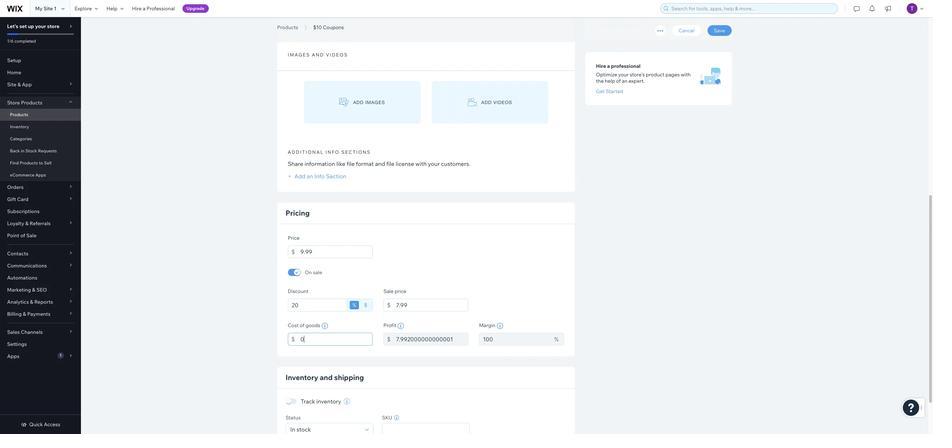 Task type: describe. For each thing, give the bounding box(es) containing it.
a for professional
[[608, 63, 610, 69]]

completed
[[15, 38, 36, 44]]

a for professional
[[143, 5, 146, 12]]

your inside optimize your store's product pages with the help of an expert.
[[619, 71, 629, 78]]

add
[[295, 173, 306, 180]]

settings
[[7, 341, 27, 347]]

shipping
[[334, 373, 364, 382]]

billing & payments
[[7, 311, 50, 317]]

home
[[7, 69, 21, 76]]

site inside popup button
[[7, 81, 16, 88]]

set
[[19, 23, 27, 29]]

point of sale link
[[0, 230, 81, 242]]

$10 coupons up videos
[[313, 24, 344, 31]]

additional
[[288, 149, 324, 155]]

add an info section link
[[288, 173, 347, 180]]

pricing
[[286, 209, 310, 217]]

communications
[[7, 263, 47, 269]]

0 horizontal spatial %
[[353, 302, 357, 308]]

payments
[[27, 311, 50, 317]]

up
[[28, 23, 34, 29]]

seo
[[36, 287, 47, 293]]

started
[[606, 88, 624, 94]]

add an info section
[[293, 173, 347, 180]]

0 vertical spatial apps
[[35, 172, 46, 178]]

videos icon image
[[468, 98, 477, 107]]

quick access button
[[21, 421, 60, 428]]

marketing & seo button
[[0, 284, 81, 296]]

orders button
[[0, 181, 81, 193]]

analytics & reports
[[7, 299, 53, 305]]

section
[[326, 173, 347, 180]]

subscriptions link
[[0, 205, 81, 217]]

get
[[597, 88, 605, 94]]

2 vertical spatial your
[[428, 160, 440, 167]]

2 file from the left
[[387, 160, 395, 167]]

images
[[366, 100, 385, 105]]

inventory for inventory and shipping
[[286, 373, 318, 382]]

contacts
[[7, 250, 28, 257]]

inventory and shipping
[[286, 373, 364, 382]]

0 vertical spatial products link
[[274, 24, 302, 31]]

price
[[288, 235, 300, 241]]

gift
[[7, 196, 16, 203]]

& for billing
[[23, 311, 26, 317]]

find products to sell
[[10, 160, 52, 166]]

format
[[356, 160, 374, 167]]

and for shipping
[[320, 373, 333, 382]]

track inventory
[[301, 398, 341, 405]]

$10 coupons up images and videos
[[277, 15, 358, 31]]

1 vertical spatial an
[[307, 173, 313, 180]]

Start typing a brand name field
[[599, 18, 719, 31]]

products inside '$10 coupons' form
[[277, 24, 298, 31]]

sale price
[[384, 288, 407, 295]]

info
[[326, 149, 340, 155]]

of for point of sale
[[20, 232, 25, 239]]

& for loyalty
[[25, 220, 29, 227]]

add for add images
[[353, 100, 364, 105]]

save
[[714, 27, 726, 34]]

cancel
[[679, 27, 695, 34]]

store products
[[7, 99, 42, 106]]

products up ecommerce apps at top
[[20, 160, 38, 166]]

contacts button
[[0, 248, 81, 260]]

an inside optimize your store's product pages with the help of an expert.
[[622, 78, 628, 84]]

of inside optimize your store's product pages with the help of an expert.
[[617, 78, 621, 84]]

loyalty & referrals
[[7, 220, 51, 227]]

cost of goods
[[288, 322, 320, 329]]

gift card button
[[0, 193, 81, 205]]

reports
[[34, 299, 53, 305]]

sales channels button
[[0, 326, 81, 338]]

product
[[646, 71, 665, 78]]

add for add videos
[[482, 100, 492, 105]]

cancel button
[[673, 25, 701, 36]]

in
[[21, 148, 24, 153]]

referrals
[[30, 220, 51, 227]]

back in stock requests
[[10, 148, 57, 153]]

0 horizontal spatial 1
[[54, 5, 56, 12]]

marketing & seo
[[7, 287, 47, 293]]

site & app
[[7, 81, 32, 88]]

your inside sidebar 'element'
[[35, 23, 46, 29]]

$ text field
[[396, 299, 469, 312]]

stock
[[25, 148, 37, 153]]

categories link
[[0, 133, 81, 145]]

optimize your store's product pages with the help of an expert.
[[597, 71, 691, 84]]

1/6 completed
[[7, 38, 36, 44]]

info
[[315, 173, 325, 180]]

1 vertical spatial and
[[375, 160, 385, 167]]

orders
[[7, 184, 24, 190]]

card
[[17, 196, 28, 203]]

professional
[[147, 5, 175, 12]]

quick
[[29, 421, 43, 428]]

additional info sections
[[288, 149, 371, 155]]

inventory link
[[0, 121, 81, 133]]

store
[[47, 23, 59, 29]]

quick access
[[29, 421, 60, 428]]

billing & payments button
[[0, 308, 81, 320]]

professional
[[612, 63, 641, 69]]

license
[[396, 160, 414, 167]]

profit
[[384, 322, 396, 329]]

status
[[286, 415, 301, 421]]

& for analytics
[[30, 299, 33, 305]]



Task type: locate. For each thing, give the bounding box(es) containing it.
get started link
[[597, 88, 624, 94]]

$
[[292, 248, 295, 255], [387, 302, 391, 309], [364, 302, 368, 308], [292, 336, 295, 343], [387, 336, 391, 343]]

apps down settings
[[7, 353, 19, 360]]

1 horizontal spatial of
[[300, 322, 305, 329]]

ecommerce
[[10, 172, 34, 178]]

0 horizontal spatial site
[[7, 81, 16, 88]]

0 vertical spatial with
[[681, 71, 691, 78]]

add
[[353, 100, 364, 105], [482, 100, 492, 105]]

1 horizontal spatial site
[[44, 5, 53, 12]]

0 horizontal spatial an
[[307, 173, 313, 180]]

0 horizontal spatial add
[[353, 100, 364, 105]]

of inside point of sale link
[[20, 232, 25, 239]]

file
[[347, 160, 355, 167], [387, 160, 395, 167]]

and for videos
[[312, 52, 324, 58]]

automations
[[7, 275, 37, 281]]

0 horizontal spatial of
[[20, 232, 25, 239]]

1 vertical spatial apps
[[7, 353, 19, 360]]

price
[[395, 288, 407, 295]]

sell
[[44, 160, 52, 166]]

0 vertical spatial hire
[[132, 5, 142, 12]]

1 horizontal spatial with
[[681, 71, 691, 78]]

file right like
[[347, 160, 355, 167]]

info tooltip image right goods
[[322, 323, 328, 329]]

site & app button
[[0, 79, 81, 91]]

products up images
[[277, 24, 298, 31]]

inventory inside sidebar 'element'
[[10, 124, 29, 129]]

1 add from the left
[[353, 100, 364, 105]]

inventory up categories
[[10, 124, 29, 129]]

1 inside sidebar 'element'
[[60, 353, 62, 358]]

site right my
[[44, 5, 53, 12]]

1 vertical spatial sale
[[384, 288, 394, 295]]

1 horizontal spatial 1
[[60, 353, 62, 358]]

sales channels
[[7, 329, 43, 335]]

hire a professional
[[597, 63, 641, 69]]

site
[[44, 5, 53, 12], [7, 81, 16, 88]]

settings link
[[0, 338, 81, 350]]

info tooltip image
[[398, 323, 404, 329]]

None text field
[[301, 246, 373, 258], [288, 299, 347, 312], [301, 333, 373, 346], [396, 333, 469, 346], [479, 333, 551, 346], [301, 246, 373, 258], [288, 299, 347, 312], [301, 333, 373, 346], [396, 333, 469, 346], [479, 333, 551, 346]]

and right format
[[375, 160, 385, 167]]

2 info tooltip image from the left
[[497, 323, 504, 329]]

1 vertical spatial site
[[7, 81, 16, 88]]

back
[[10, 148, 20, 153]]

0 vertical spatial 1
[[54, 5, 56, 12]]

1 vertical spatial hire
[[597, 63, 606, 69]]

add videos
[[482, 100, 513, 105]]

& right the 'billing'
[[23, 311, 26, 317]]

my site 1
[[35, 5, 56, 12]]

0 horizontal spatial file
[[347, 160, 355, 167]]

info tooltip image
[[322, 323, 328, 329], [497, 323, 504, 329]]

hire right help button
[[132, 5, 142, 12]]

track
[[301, 398, 315, 405]]

hire up optimize
[[597, 63, 606, 69]]

analytics
[[7, 299, 29, 305]]

coupons
[[303, 15, 358, 31], [323, 24, 344, 31]]

1 vertical spatial with
[[416, 160, 427, 167]]

2 vertical spatial and
[[320, 373, 333, 382]]

inventory up track
[[286, 373, 318, 382]]

0 horizontal spatial sale
[[26, 232, 37, 239]]

on
[[305, 269, 312, 276]]

1 horizontal spatial a
[[608, 63, 610, 69]]

1 vertical spatial your
[[619, 71, 629, 78]]

analytics & reports button
[[0, 296, 81, 308]]

sections
[[342, 149, 371, 155]]

1
[[54, 5, 56, 12], [60, 353, 62, 358]]

loyalty & referrals button
[[0, 217, 81, 230]]

of right point
[[20, 232, 25, 239]]

loyalty
[[7, 220, 24, 227]]

info tooltip image right margin
[[497, 323, 504, 329]]

1 vertical spatial a
[[608, 63, 610, 69]]

0 vertical spatial inventory
[[10, 124, 29, 129]]

site down home
[[7, 81, 16, 88]]

0 horizontal spatial $10
[[277, 15, 300, 31]]

apps down 'find products to sell' link
[[35, 172, 46, 178]]

add right videos icon on the top right of the page
[[482, 100, 492, 105]]

1 horizontal spatial an
[[622, 78, 628, 84]]

channels
[[21, 329, 43, 335]]

of right cost
[[300, 322, 305, 329]]

and left videos
[[312, 52, 324, 58]]

on sale
[[305, 269, 322, 276]]

2 vertical spatial of
[[300, 322, 305, 329]]

help button
[[102, 0, 128, 17]]

1 horizontal spatial apps
[[35, 172, 46, 178]]

1 vertical spatial 1
[[60, 353, 62, 358]]

videos
[[326, 52, 348, 58]]

videos
[[494, 100, 513, 105]]

products link up images
[[274, 24, 302, 31]]

1 horizontal spatial your
[[428, 160, 440, 167]]

1 horizontal spatial inventory
[[286, 373, 318, 382]]

help
[[107, 5, 118, 12]]

sale down loyalty & referrals
[[26, 232, 37, 239]]

0 vertical spatial sale
[[26, 232, 37, 239]]

products link
[[274, 24, 302, 31], [0, 109, 81, 121]]

with inside optimize your store's product pages with the help of an expert.
[[681, 71, 691, 78]]

margin
[[479, 322, 496, 329]]

upgrade button
[[182, 4, 209, 13]]

inventory for inventory
[[10, 124, 29, 129]]

marketing
[[7, 287, 31, 293]]

get started
[[597, 88, 624, 94]]

0 horizontal spatial info tooltip image
[[322, 323, 328, 329]]

gallery image
[[340, 98, 349, 107]]

an left 'expert.' at the right top
[[622, 78, 628, 84]]

cost
[[288, 322, 299, 329]]

automations link
[[0, 272, 81, 284]]

1 horizontal spatial $10
[[313, 24, 322, 31]]

0 vertical spatial site
[[44, 5, 53, 12]]

gift card
[[7, 196, 28, 203]]

2 horizontal spatial your
[[619, 71, 629, 78]]

with right license
[[416, 160, 427, 167]]

hire for hire a professional
[[597, 63, 606, 69]]

1 vertical spatial inventory
[[286, 373, 318, 382]]

0 vertical spatial %
[[353, 302, 357, 308]]

1 horizontal spatial file
[[387, 160, 395, 167]]

let's set up your store
[[7, 23, 59, 29]]

hire inside '$10 coupons' form
[[597, 63, 606, 69]]

0 vertical spatial your
[[35, 23, 46, 29]]

of for cost of goods
[[300, 322, 305, 329]]

1 vertical spatial %
[[555, 336, 559, 343]]

hire for hire a professional
[[132, 5, 142, 12]]

0 horizontal spatial apps
[[7, 353, 19, 360]]

1 horizontal spatial add
[[482, 100, 492, 105]]

products link down the 'store products'
[[0, 109, 81, 121]]

& left "seo"
[[32, 287, 35, 293]]

your down professional on the top right of page
[[619, 71, 629, 78]]

& left reports
[[30, 299, 33, 305]]

and left shipping on the bottom left of page
[[320, 373, 333, 382]]

None field
[[288, 424, 363, 434], [385, 424, 468, 434], [288, 424, 363, 434], [385, 424, 468, 434]]

your right "up"
[[35, 23, 46, 29]]

a inside '$10 coupons' form
[[608, 63, 610, 69]]

products down store
[[10, 112, 28, 117]]

communications button
[[0, 260, 81, 272]]

file left license
[[387, 160, 395, 167]]

sidebar element
[[0, 17, 81, 434]]

the
[[597, 78, 604, 84]]

0 horizontal spatial your
[[35, 23, 46, 29]]

& right loyalty
[[25, 220, 29, 227]]

of right help
[[617, 78, 621, 84]]

store's
[[630, 71, 645, 78]]

an left info
[[307, 173, 313, 180]]

sales
[[7, 329, 20, 335]]

images and videos
[[288, 52, 348, 58]]

& for site
[[18, 81, 21, 88]]

pages
[[666, 71, 680, 78]]

point
[[7, 232, 19, 239]]

hire a professional
[[132, 5, 175, 12]]

1 info tooltip image from the left
[[322, 323, 328, 329]]

0 horizontal spatial hire
[[132, 5, 142, 12]]

discount
[[288, 288, 309, 295]]

sale
[[313, 269, 322, 276]]

expert.
[[629, 78, 645, 84]]

help
[[605, 78, 615, 84]]

2 horizontal spatial of
[[617, 78, 621, 84]]

add right gallery icon
[[353, 100, 364, 105]]

$10 coupons
[[277, 15, 358, 31], [313, 24, 344, 31]]

info tooltip image for cost of goods
[[322, 323, 328, 329]]

subscriptions
[[7, 208, 40, 215]]

categories
[[10, 136, 32, 141]]

sale inside '$10 coupons' form
[[384, 288, 394, 295]]

optimize
[[597, 71, 618, 78]]

Search for tools, apps, help & more... field
[[670, 4, 836, 14]]

1 horizontal spatial %
[[555, 336, 559, 343]]

1 down the settings link on the left of page
[[60, 353, 62, 358]]

0 horizontal spatial products link
[[0, 109, 81, 121]]

1 vertical spatial products link
[[0, 109, 81, 121]]

$10 up images
[[277, 15, 300, 31]]

1 horizontal spatial hire
[[597, 63, 606, 69]]

app
[[22, 81, 32, 88]]

1 right my
[[54, 5, 56, 12]]

find
[[10, 160, 19, 166]]

setup link
[[0, 54, 81, 66]]

info tooltip image for margin
[[497, 323, 504, 329]]

find products to sell link
[[0, 157, 81, 169]]

1 horizontal spatial products link
[[274, 24, 302, 31]]

a up optimize
[[608, 63, 610, 69]]

$10 coupons form
[[81, 0, 934, 434]]

sku
[[382, 415, 393, 421]]

0 vertical spatial an
[[622, 78, 628, 84]]

let's
[[7, 23, 18, 29]]

your left the customers.
[[428, 160, 440, 167]]

save button
[[708, 25, 732, 36]]

a
[[143, 5, 146, 12], [608, 63, 610, 69]]

like
[[337, 160, 346, 167]]

&
[[18, 81, 21, 88], [25, 220, 29, 227], [32, 287, 35, 293], [30, 299, 33, 305], [23, 311, 26, 317]]

images
[[288, 52, 310, 58]]

& for marketing
[[32, 287, 35, 293]]

with right pages at the top of the page
[[681, 71, 691, 78]]

products right store
[[21, 99, 42, 106]]

sale inside sidebar 'element'
[[26, 232, 37, 239]]

a left professional
[[143, 5, 146, 12]]

& inside popup button
[[23, 311, 26, 317]]

setup
[[7, 57, 21, 64]]

inventory inside '$10 coupons' form
[[286, 373, 318, 382]]

point of sale
[[7, 232, 37, 239]]

ecommerce apps
[[10, 172, 46, 178]]

information
[[305, 160, 335, 167]]

products inside popup button
[[21, 99, 42, 106]]

0 horizontal spatial inventory
[[10, 124, 29, 129]]

1 horizontal spatial info tooltip image
[[497, 323, 504, 329]]

0 vertical spatial of
[[617, 78, 621, 84]]

2 add from the left
[[482, 100, 492, 105]]

home link
[[0, 66, 81, 79]]

my
[[35, 5, 42, 12]]

1 file from the left
[[347, 160, 355, 167]]

1 horizontal spatial sale
[[384, 288, 394, 295]]

0 horizontal spatial a
[[143, 5, 146, 12]]

& left app
[[18, 81, 21, 88]]

sale left price
[[384, 288, 394, 295]]

0 vertical spatial and
[[312, 52, 324, 58]]

access
[[44, 421, 60, 428]]

0 vertical spatial a
[[143, 5, 146, 12]]

$10 up images and videos
[[313, 24, 322, 31]]

1 vertical spatial of
[[20, 232, 25, 239]]

0 horizontal spatial with
[[416, 160, 427, 167]]



Task type: vqa. For each thing, say whether or not it's contained in the screenshot.
3
no



